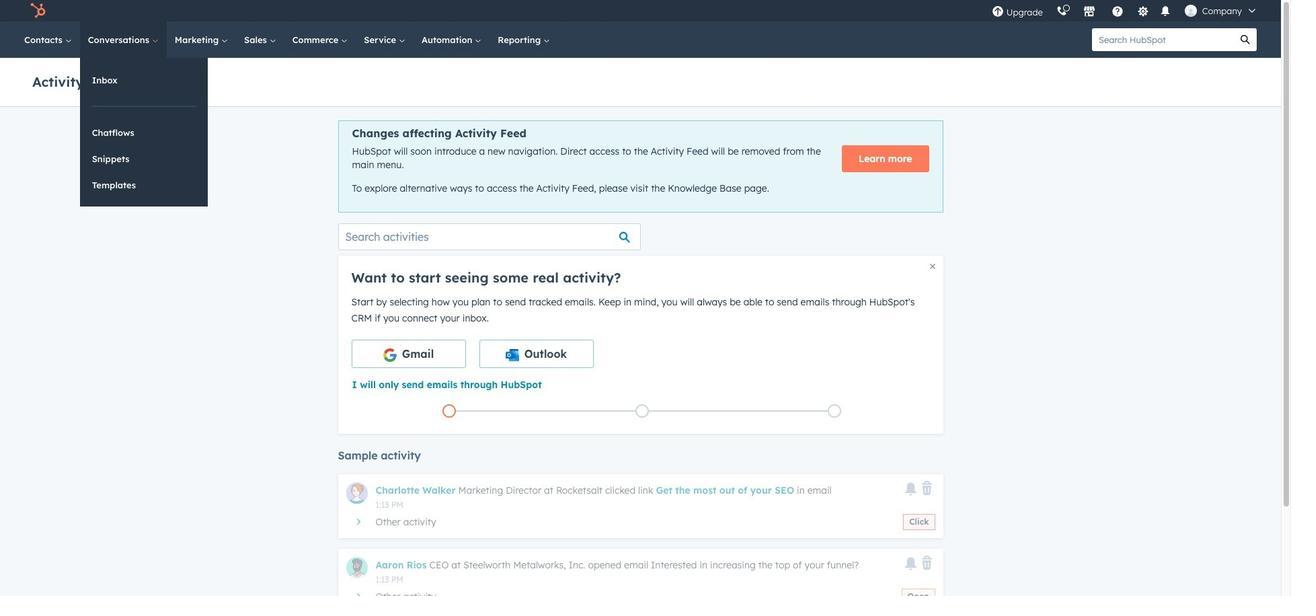 Task type: vqa. For each thing, say whether or not it's contained in the screenshot.
the bottom all
no



Task type: describe. For each thing, give the bounding box(es) containing it.
Search HubSpot search field
[[1093, 28, 1235, 51]]

jacob simon image
[[1185, 5, 1198, 17]]

conversations menu
[[80, 58, 208, 207]]

close image
[[930, 264, 936, 269]]



Task type: locate. For each thing, give the bounding box(es) containing it.
onboarding.steps.finalstep.title image
[[832, 408, 838, 415]]

list
[[353, 402, 932, 420]]

onboarding.steps.sendtrackedemailingmail.title image
[[639, 408, 646, 415]]

Search activities search field
[[338, 223, 641, 250]]

None checkbox
[[352, 340, 466, 368]]

menu
[[986, 0, 1266, 22]]

marketplaces image
[[1084, 6, 1096, 18]]

None checkbox
[[479, 340, 594, 368]]



